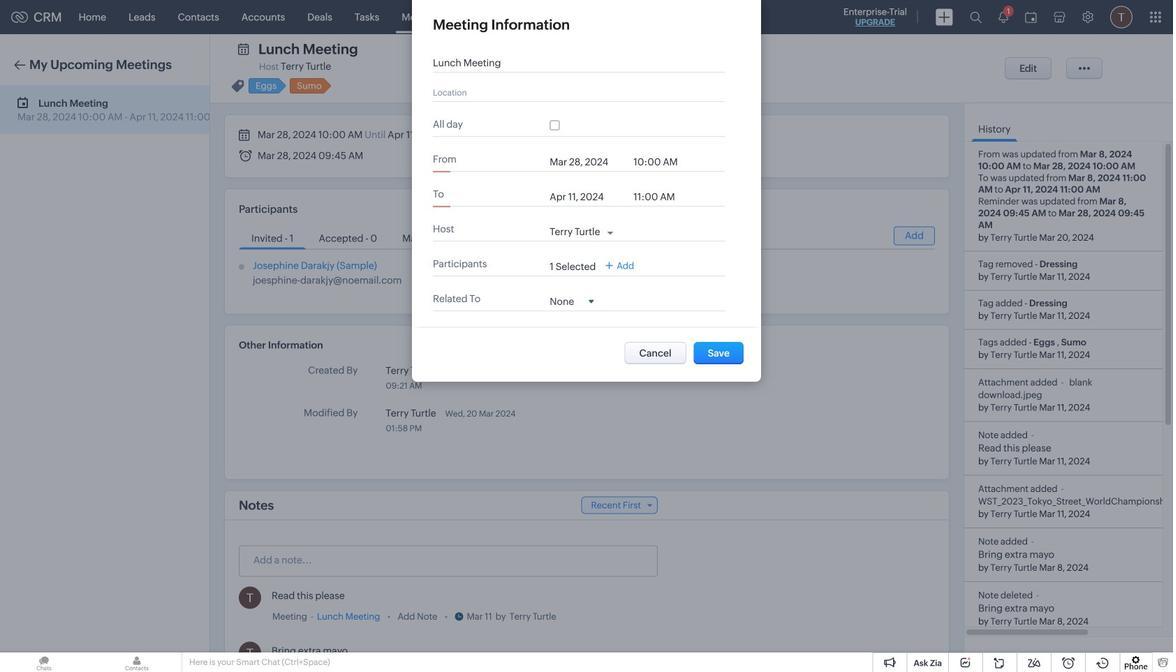 Task type: describe. For each thing, give the bounding box(es) containing it.
profile element
[[1103, 0, 1142, 34]]

contacts image
[[93, 653, 181, 673]]

create menu element
[[928, 0, 962, 34]]

logo image
[[11, 12, 28, 23]]

hh:mm a text field
[[634, 157, 690, 168]]

hh:mm a text field
[[634, 191, 690, 203]]

Add a note... field
[[240, 554, 657, 568]]

search element
[[962, 0, 991, 34]]

Title text field
[[433, 57, 713, 68]]

signals element
[[991, 0, 1017, 34]]

profile image
[[1111, 6, 1133, 28]]



Task type: locate. For each thing, give the bounding box(es) containing it.
mmm d, yyyy text field
[[550, 191, 627, 203]]

mmm d, yyyy text field
[[550, 157, 627, 168]]

calendar image
[[1026, 12, 1038, 23]]

None button
[[1006, 57, 1052, 80], [625, 342, 687, 365], [694, 342, 744, 365], [1006, 57, 1052, 80], [625, 342, 687, 365], [694, 342, 744, 365]]

search image
[[971, 11, 982, 23]]

None field
[[550, 295, 594, 307]]

Location text field
[[433, 87, 713, 98]]

create menu image
[[936, 9, 954, 26]]

chats image
[[0, 653, 88, 673]]



Task type: vqa. For each thing, say whether or not it's contained in the screenshot.
hh:mm a "text box"
yes



